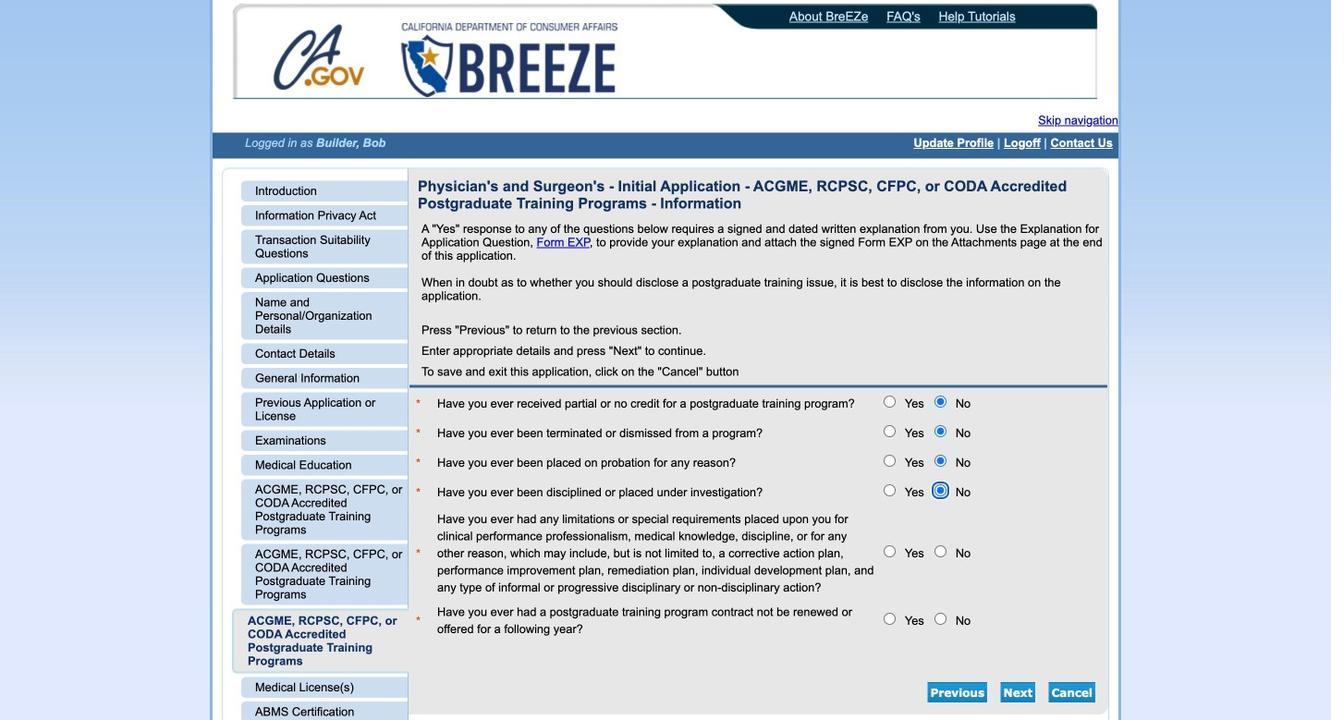 Task type: locate. For each thing, give the bounding box(es) containing it.
None submit
[[928, 682, 988, 703], [1001, 682, 1036, 703], [1049, 682, 1096, 703], [928, 682, 988, 703], [1001, 682, 1036, 703], [1049, 682, 1096, 703]]

  radio
[[884, 396, 896, 408], [935, 396, 947, 408], [935, 425, 947, 437], [884, 484, 896, 496], [884, 546, 896, 558], [884, 613, 896, 625]]

  radio
[[884, 425, 896, 437], [884, 455, 896, 467], [935, 455, 947, 467], [935, 484, 947, 496], [935, 546, 947, 558], [935, 613, 947, 625]]



Task type: vqa. For each thing, say whether or not it's contained in the screenshot.
3rd   option from the top
no



Task type: describe. For each thing, give the bounding box(es) containing it.
state of california breeze image
[[398, 23, 621, 97]]

ca.gov image
[[273, 23, 367, 95]]



